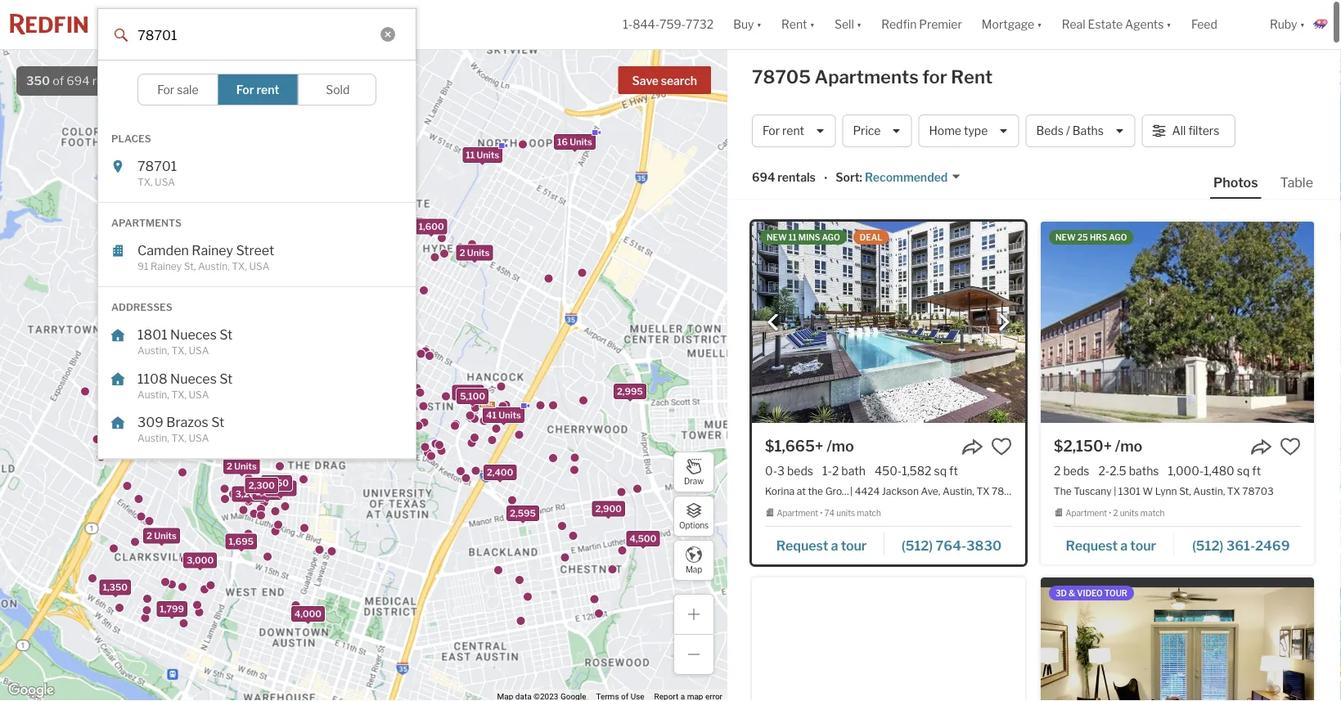 Task type: describe. For each thing, give the bounding box(es) containing it.
for for for rent option
[[237, 83, 254, 97]]

photos
[[1214, 174, 1259, 190]]

tour
[[1105, 588, 1128, 598]]

beds / baths button
[[1026, 115, 1136, 147]]

rent ▾
[[782, 18, 815, 31]]

for rent button
[[752, 115, 836, 147]]

map button
[[674, 540, 715, 581]]

3,000
[[187, 555, 214, 566]]

save search
[[633, 74, 698, 88]]

new 25 hrs ago
[[1056, 233, 1128, 242]]

usa for 309 brazos st
[[189, 433, 209, 445]]

25 inside map region
[[329, 276, 340, 287]]

78701 link
[[138, 158, 367, 175]]

▾ for mortgage ▾
[[1038, 18, 1043, 31]]

1,480
[[1205, 464, 1235, 478]]

austin, right ave,
[[943, 485, 975, 497]]

1,200
[[396, 220, 421, 231]]

option group containing for sale
[[138, 74, 378, 106]]

request for $2,150+
[[1066, 538, 1118, 554]]

3 units
[[383, 360, 414, 371]]

/
[[1067, 124, 1071, 138]]

recommended
[[865, 171, 948, 185]]

rent inside option
[[257, 83, 279, 97]]

nueces for 1801
[[170, 327, 217, 343]]

(512) 361-2469 link
[[1175, 530, 1302, 558]]

ago for new 25 hrs ago
[[1110, 233, 1128, 242]]

hrs
[[1090, 233, 1108, 242]]

match for $2,150+ /mo
[[1141, 509, 1165, 518]]

beds
[[1037, 124, 1064, 138]]

• for $2,150+
[[1110, 509, 1112, 518]]

ruby ▾
[[1271, 18, 1306, 31]]

1801 nueces st austin, tx, usa
[[138, 327, 233, 357]]

1 vertical spatial rent
[[952, 66, 993, 88]]

78701
[[138, 158, 177, 174]]

sq for $2,150+ /mo
[[1238, 464, 1251, 478]]

(512) 361-2469
[[1193, 538, 1291, 554]]

camden rainey street 91 rainey st, austin, tx, usa
[[138, 243, 274, 273]]

beds / baths
[[1037, 124, 1104, 138]]

5 ▾ from the left
[[1167, 18, 1172, 31]]

apartment for $1,665+
[[777, 509, 819, 518]]

78703
[[1243, 485, 1275, 497]]

redfin premier
[[882, 18, 963, 31]]

$2,150+
[[1055, 437, 1113, 455]]

ago for new 11 mins ago
[[822, 233, 841, 242]]

search
[[661, 74, 698, 88]]

camden rainey street link
[[138, 243, 367, 259]]

favorite button checkbox
[[1281, 436, 1302, 458]]

mortgage ▾ button
[[982, 0, 1043, 49]]

filters
[[1189, 124, 1220, 138]]

rent ▾ button
[[772, 0, 825, 49]]

sort :
[[836, 171, 863, 185]]

home
[[930, 124, 962, 138]]

request a tour button for $2,150+
[[1055, 532, 1175, 557]]

1-844-759-7732 link
[[623, 18, 714, 31]]

type
[[964, 124, 988, 138]]

new 11 mins ago
[[767, 233, 841, 242]]

redfin premier button
[[872, 0, 973, 49]]

request a tour for $2,150+
[[1066, 538, 1157, 554]]

▾ for rent ▾
[[810, 18, 815, 31]]

google image
[[4, 680, 58, 702]]

1,582
[[902, 464, 932, 478]]

st, inside the 'camden rainey street 91 rainey st, austin, tx, usa'
[[184, 261, 196, 273]]

austin, inside 309 brazos st austin, tx, usa
[[138, 433, 169, 445]]

grove
[[826, 485, 853, 497]]

&
[[1069, 588, 1076, 598]]

korina
[[766, 485, 795, 497]]

tour for $1,665+ /mo
[[841, 538, 867, 554]]

feed
[[1192, 18, 1218, 31]]

recommended button
[[863, 170, 961, 186]]

0-3 beds
[[766, 464, 814, 478]]

0 horizontal spatial rentals
[[92, 74, 130, 88]]

2,100
[[268, 484, 293, 494]]

baths
[[1073, 124, 1104, 138]]

350
[[26, 74, 50, 88]]

korina at the grove | 4424 jackson ave, austin, tx 78731
[[766, 485, 1022, 497]]

For sale radio
[[138, 75, 218, 105]]

real estate agents ▾
[[1063, 18, 1172, 31]]

78701 tx, usa
[[138, 158, 177, 188]]

units for $2,150+ /mo
[[1121, 509, 1139, 518]]

2 | from the left
[[1114, 485, 1117, 497]]

draw
[[684, 477, 704, 487]]

nueces for 1108
[[170, 371, 217, 387]]

1,000-
[[1169, 464, 1205, 478]]

1- for 2
[[823, 464, 833, 478]]

1 vertical spatial 11
[[789, 233, 797, 242]]

1801 nueces st link
[[138, 327, 367, 343]]

450-
[[875, 464, 902, 478]]

▾ for ruby ▾
[[1301, 18, 1306, 31]]

78705
[[752, 66, 811, 88]]

2 horizontal spatial 2 units
[[460, 248, 490, 258]]

apartment • 2 units match
[[1066, 509, 1165, 518]]

1108
[[138, 371, 168, 387]]

2,595
[[510, 508, 536, 519]]

sell ▾ button
[[825, 0, 872, 49]]

1 vertical spatial 2 units
[[227, 461, 257, 472]]

for for for sale radio
[[157, 83, 175, 97]]

tx, for 1801 nueces st
[[171, 345, 187, 357]]

addresses
[[111, 301, 173, 313]]

buy
[[734, 18, 755, 31]]

units for $1,665+ /mo
[[837, 509, 856, 518]]

tx, inside the 'camden rainey street 91 rainey st, austin, tx, usa'
[[232, 261, 247, 273]]

2 tx from the left
[[1228, 485, 1241, 497]]

rent ▾ button
[[782, 0, 815, 49]]

sort
[[836, 171, 860, 185]]

the
[[1055, 485, 1072, 497]]

2 beds from the left
[[1064, 464, 1090, 478]]

home type button
[[919, 115, 1020, 147]]

1 tx from the left
[[977, 485, 990, 497]]

(512) 764-3830
[[902, 538, 1002, 554]]

for
[[923, 66, 948, 88]]

the tuscany | 1301 w lynn st, austin, tx 78703
[[1055, 485, 1275, 497]]

next button image
[[996, 315, 1013, 331]]

match for $1,665+ /mo
[[858, 509, 882, 518]]

759-
[[660, 18, 686, 31]]

$1,665+
[[766, 437, 824, 455]]

draw button
[[674, 452, 715, 493]]

/mo for $2,150+ /mo
[[1116, 437, 1143, 455]]



Task type: locate. For each thing, give the bounding box(es) containing it.
ft for $2,150+ /mo
[[1253, 464, 1262, 478]]

694 right the of
[[67, 74, 90, 88]]

1 horizontal spatial units
[[1121, 509, 1139, 518]]

1 horizontal spatial 1-
[[823, 464, 833, 478]]

0 vertical spatial st
[[220, 327, 233, 343]]

tx, down the 78701
[[138, 176, 153, 188]]

usa up brazos
[[189, 389, 209, 401]]

3830
[[967, 538, 1002, 554]]

1 request a tour button from the left
[[766, 532, 885, 557]]

1 vertical spatial 3
[[778, 464, 785, 478]]

premier
[[920, 18, 963, 31]]

1 horizontal spatial for
[[237, 83, 254, 97]]

1 horizontal spatial ft
[[1253, 464, 1262, 478]]

austin, down 1,000-1,480 sq ft in the bottom right of the page
[[1194, 485, 1226, 497]]

2 request from the left
[[1066, 538, 1118, 554]]

1 horizontal spatial rainey
[[192, 243, 233, 259]]

new left the hrs
[[1056, 233, 1076, 242]]

4424
[[855, 485, 880, 497]]

usa inside 1801 nueces st austin, tx, usa
[[189, 345, 209, 357]]

request
[[777, 538, 829, 554], [1066, 538, 1118, 554]]

1 horizontal spatial 3
[[778, 464, 785, 478]]

apartments up camden
[[111, 217, 182, 229]]

2 a from the left
[[1121, 538, 1128, 554]]

41 units
[[486, 410, 521, 421]]

camden
[[138, 243, 189, 259]]

map region
[[0, 0, 809, 702]]

0 vertical spatial rainey
[[192, 243, 233, 259]]

the
[[808, 485, 824, 497]]

1 horizontal spatial request
[[1066, 538, 1118, 554]]

match down 4424
[[858, 509, 882, 518]]

0 horizontal spatial |
[[851, 485, 853, 497]]

2 vertical spatial st
[[211, 415, 225, 431]]

1,600
[[419, 221, 444, 232]]

0 horizontal spatial ft
[[950, 464, 959, 478]]

1,350
[[103, 583, 128, 593]]

request down apartment • 2 units match
[[1066, 538, 1118, 554]]

usa for 1801 nueces st
[[189, 345, 209, 357]]

1 horizontal spatial 25
[[1078, 233, 1089, 242]]

1 ▾ from the left
[[757, 18, 762, 31]]

1 vertical spatial for rent
[[763, 124, 805, 138]]

1 horizontal spatial 2 units
[[227, 461, 257, 472]]

favorite button image
[[1281, 436, 1302, 458]]

0 horizontal spatial request
[[777, 538, 829, 554]]

usa inside 1108 nueces st austin, tx, usa
[[189, 389, 209, 401]]

tx, down "camden rainey street" link
[[232, 261, 247, 273]]

694
[[67, 74, 90, 88], [752, 171, 776, 185]]

0 vertical spatial 694
[[67, 74, 90, 88]]

0 horizontal spatial beds
[[788, 464, 814, 478]]

0 vertical spatial rent
[[782, 18, 808, 31]]

2 horizontal spatial •
[[1110, 509, 1112, 518]]

request a tour for $1,665+
[[777, 538, 867, 554]]

0 vertical spatial 2 units
[[460, 248, 490, 258]]

1 vertical spatial 25
[[329, 276, 340, 287]]

2 nueces from the top
[[170, 371, 217, 387]]

mortgage
[[982, 18, 1035, 31]]

(512) for $1,665+ /mo
[[902, 538, 934, 554]]

st inside 309 brazos st austin, tx, usa
[[211, 415, 225, 431]]

361-
[[1227, 538, 1256, 554]]

▾ right mortgage
[[1038, 18, 1043, 31]]

(512) for $2,150+ /mo
[[1193, 538, 1224, 554]]

11 inside map region
[[466, 150, 475, 160]]

16 units
[[558, 137, 593, 147]]

price button
[[843, 115, 912, 147]]

0 vertical spatial 11
[[466, 150, 475, 160]]

• left sort at the top of the page
[[824, 172, 828, 186]]

photo of 105 w 51st st, austin, tx 78751 image
[[1041, 578, 1315, 702]]

tx, inside 309 brazos st austin, tx, usa
[[171, 433, 187, 445]]

nueces inside 1108 nueces st austin, tx, usa
[[170, 371, 217, 387]]

2,900
[[596, 504, 622, 515]]

1 vertical spatial apartments
[[111, 217, 182, 229]]

rent inside dropdown button
[[782, 18, 808, 31]]

for rent down city, address, school, building, zip search box
[[237, 83, 279, 97]]

buy ▾
[[734, 18, 762, 31]]

41
[[486, 410, 497, 421]]

1 horizontal spatial (512)
[[1193, 538, 1224, 554]]

ave,
[[922, 485, 941, 497]]

1,695
[[229, 537, 254, 547]]

▾ for sell ▾
[[857, 18, 862, 31]]

1-2 bath
[[823, 464, 866, 478]]

real estate agents ▾ link
[[1063, 0, 1172, 49]]

1 horizontal spatial beds
[[1064, 464, 1090, 478]]

sq up ave,
[[935, 464, 947, 478]]

0 horizontal spatial (512)
[[902, 538, 934, 554]]

▾ right sell
[[857, 18, 862, 31]]

• left 74
[[821, 509, 823, 518]]

2 horizontal spatial for
[[763, 124, 780, 138]]

0 vertical spatial for rent
[[237, 83, 279, 97]]

match down w
[[1141, 509, 1165, 518]]

25 units
[[329, 276, 365, 287]]

nueces inside 1801 nueces st austin, tx, usa
[[170, 327, 217, 343]]

tx, for 309 brazos st
[[171, 433, 187, 445]]

1 horizontal spatial rent
[[783, 124, 805, 138]]

▾ right agents
[[1167, 18, 1172, 31]]

0 horizontal spatial for rent
[[237, 83, 279, 97]]

at
[[797, 485, 806, 497]]

table
[[1281, 174, 1314, 190]]

for right sale
[[237, 83, 254, 97]]

austin, inside 1801 nueces st austin, tx, usa
[[138, 345, 169, 357]]

309 brazos st austin, tx, usa
[[138, 415, 225, 445]]

rentals inside 694 rentals •
[[778, 171, 816, 185]]

1 (512) from the left
[[902, 538, 934, 554]]

tx, inside 78701 tx, usa
[[138, 176, 153, 188]]

usa down street
[[249, 261, 270, 273]]

309 brazos st link
[[138, 415, 367, 431]]

1 horizontal spatial a
[[1121, 538, 1128, 554]]

2 ft from the left
[[1253, 464, 1262, 478]]

1- up the
[[823, 464, 833, 478]]

1 a from the left
[[832, 538, 839, 554]]

mortgage ▾ button
[[973, 0, 1053, 49]]

• inside 694 rentals •
[[824, 172, 828, 186]]

1 vertical spatial rent
[[783, 124, 805, 138]]

rentals down for rent button
[[778, 171, 816, 185]]

▾ right ruby
[[1301, 18, 1306, 31]]

0 horizontal spatial 1-
[[623, 18, 633, 31]]

2 (512) from the left
[[1193, 538, 1224, 554]]

1 /mo from the left
[[827, 437, 855, 455]]

▾ left sell
[[810, 18, 815, 31]]

request a tour down apartment • 2 units match
[[1066, 538, 1157, 554]]

sq right 1,480
[[1238, 464, 1251, 478]]

2 match from the left
[[1141, 509, 1165, 518]]

0 horizontal spatial rainey
[[151, 261, 182, 273]]

1 vertical spatial rentals
[[778, 171, 816, 185]]

rent right 'buy ▾'
[[782, 18, 808, 31]]

user photo image
[[1312, 15, 1332, 34]]

sell
[[835, 18, 855, 31]]

| left 4424
[[851, 485, 853, 497]]

usa inside the 'camden rainey street 91 rainey st, austin, tx, usa'
[[249, 261, 270, 273]]

2 ago from the left
[[1110, 233, 1128, 242]]

City, Address, School, Building, ZIP search field
[[130, 19, 416, 52]]

3d & video tour
[[1056, 588, 1128, 598]]

st, down camden
[[184, 261, 196, 273]]

1 horizontal spatial match
[[1141, 509, 1165, 518]]

ruby
[[1271, 18, 1298, 31]]

/mo up the 2-2.5 baths
[[1116, 437, 1143, 455]]

sale
[[177, 83, 199, 97]]

0 horizontal spatial apartment
[[777, 509, 819, 518]]

photo of 1301 w lynn st, austin, tx 78703 image
[[1041, 222, 1315, 423]]

2.5
[[1110, 464, 1127, 478]]

0 vertical spatial rent
[[257, 83, 279, 97]]

2 units from the left
[[1121, 509, 1139, 518]]

austin, down "camden rainey street" link
[[198, 261, 230, 273]]

tour down apartment • 2 units match
[[1131, 538, 1157, 554]]

sell ▾
[[835, 18, 862, 31]]

request for $1,665+
[[777, 538, 829, 554]]

tx, for 1108 nueces st
[[171, 389, 187, 401]]

2 tour from the left
[[1131, 538, 1157, 554]]

st down 1801 nueces st 'link'
[[220, 371, 233, 387]]

buy ▾ button
[[724, 0, 772, 49]]

0 horizontal spatial rent
[[782, 18, 808, 31]]

home type
[[930, 124, 988, 138]]

ft up 78703
[[1253, 464, 1262, 478]]

new left mins
[[767, 233, 787, 242]]

ft right 1,582
[[950, 464, 959, 478]]

nueces down 1801 nueces st austin, tx, usa
[[170, 371, 217, 387]]

units down 1301
[[1121, 509, 1139, 518]]

sq
[[935, 464, 947, 478], [1238, 464, 1251, 478]]

request a tour button
[[766, 532, 885, 557], [1055, 532, 1175, 557]]

0 horizontal spatial request a tour
[[777, 538, 867, 554]]

0 horizontal spatial tour
[[841, 538, 867, 554]]

austin, down 1801
[[138, 345, 169, 357]]

0-
[[766, 464, 778, 478]]

map
[[686, 565, 703, 575]]

1,165
[[256, 487, 279, 498]]

sq for $1,665+ /mo
[[935, 464, 947, 478]]

st for 309 brazos st
[[211, 415, 225, 431]]

tx, up brazos
[[171, 389, 187, 401]]

0 horizontal spatial 694
[[67, 74, 90, 88]]

3 inside map region
[[383, 360, 389, 371]]

$1,665+ /mo
[[766, 437, 855, 455]]

st,
[[184, 261, 196, 273], [1180, 485, 1192, 497]]

▾ right buy
[[757, 18, 762, 31]]

1 request a tour from the left
[[777, 538, 867, 554]]

rent inside button
[[783, 124, 805, 138]]

1 horizontal spatial for rent
[[763, 124, 805, 138]]

ft for $1,665+ /mo
[[950, 464, 959, 478]]

for rent inside for rent option
[[237, 83, 279, 97]]

694 inside 694 rentals •
[[752, 171, 776, 185]]

lynn
[[1156, 485, 1178, 497]]

▾
[[757, 18, 762, 31], [810, 18, 815, 31], [857, 18, 862, 31], [1038, 18, 1043, 31], [1167, 18, 1172, 31], [1301, 18, 1306, 31]]

/mo for $1,665+ /mo
[[827, 437, 855, 455]]

1 nueces from the top
[[170, 327, 217, 343]]

▾ for buy ▾
[[757, 18, 762, 31]]

1 horizontal spatial 694
[[752, 171, 776, 185]]

previous button image
[[766, 315, 782, 331]]

2 request a tour from the left
[[1066, 538, 1157, 554]]

st right brazos
[[211, 415, 225, 431]]

units right 74
[[837, 509, 856, 518]]

1 horizontal spatial |
[[1114, 485, 1117, 497]]

2 ▾ from the left
[[810, 18, 815, 31]]

tx,
[[138, 176, 153, 188], [232, 261, 247, 273], [171, 345, 187, 357], [171, 389, 187, 401], [171, 433, 187, 445]]

:
[[860, 171, 863, 185]]

1 ft from the left
[[950, 464, 959, 478]]

0 vertical spatial 1-
[[623, 18, 633, 31]]

photos button
[[1211, 174, 1278, 199]]

request a tour button down apartment • 74 units match
[[766, 532, 885, 557]]

price
[[853, 124, 881, 138]]

350 of 694 rentals
[[26, 74, 130, 88]]

1 tour from the left
[[841, 538, 867, 554]]

694 down for rent button
[[752, 171, 776, 185]]

1 beds from the left
[[788, 464, 814, 478]]

nueces right 1801
[[170, 327, 217, 343]]

beds up the on the bottom of page
[[1064, 464, 1090, 478]]

1 ago from the left
[[822, 233, 841, 242]]

1 new from the left
[[767, 233, 787, 242]]

| left 1301
[[1114, 485, 1117, 497]]

2,150
[[264, 478, 289, 489]]

2 new from the left
[[1056, 233, 1076, 242]]

0 vertical spatial apartments
[[815, 66, 919, 88]]

1 | from the left
[[851, 485, 853, 497]]

1 vertical spatial rainey
[[151, 261, 182, 273]]

16
[[558, 137, 568, 147]]

option group
[[138, 74, 378, 106]]

a down apartment • 2 units match
[[1121, 538, 1128, 554]]

2 vertical spatial 2 units
[[147, 531, 177, 542]]

st up 1108 nueces st link
[[220, 327, 233, 343]]

tour for $2,150+ /mo
[[1131, 538, 1157, 554]]

tour down apartment • 74 units match
[[841, 538, 867, 554]]

11
[[466, 150, 475, 160], [789, 233, 797, 242]]

apartment for $2,150+
[[1066, 509, 1108, 518]]

3 ▾ from the left
[[857, 18, 862, 31]]

agents
[[1126, 18, 1165, 31]]

1 apartment from the left
[[777, 509, 819, 518]]

1 horizontal spatial st,
[[1180, 485, 1192, 497]]

austin, down the 309 on the left bottom of page
[[138, 433, 169, 445]]

request a tour button down apartment • 2 units match
[[1055, 532, 1175, 557]]

0 horizontal spatial •
[[821, 509, 823, 518]]

4 ▾ from the left
[[1038, 18, 1043, 31]]

6 ▾ from the left
[[1301, 18, 1306, 31]]

tx left 78703
[[1228, 485, 1241, 497]]

new
[[767, 233, 787, 242], [1056, 233, 1076, 242]]

/mo up the 1-2 bath
[[827, 437, 855, 455]]

a for $2,150+
[[1121, 538, 1128, 554]]

tx, down brazos
[[171, 433, 187, 445]]

1- left 759-
[[623, 18, 633, 31]]

request down apartment • 74 units match
[[777, 538, 829, 554]]

austin, inside the 'camden rainey street 91 rainey st, austin, tx, usa'
[[198, 261, 230, 273]]

photo of 4424 jackson ave, austin, tx 78731 image
[[752, 222, 1026, 423]]

usa for 1108 nueces st
[[189, 389, 209, 401]]

2,995
[[617, 386, 643, 397]]

1 vertical spatial st
[[220, 371, 233, 387]]

For rent radio
[[218, 75, 298, 105]]

new for new 25 hrs ago
[[1056, 233, 1076, 242]]

1 vertical spatial st,
[[1180, 485, 1192, 497]]

1 horizontal spatial rentals
[[778, 171, 816, 185]]

tx, inside 1108 nueces st austin, tx, usa
[[171, 389, 187, 401]]

buy ▾ button
[[734, 0, 762, 49]]

st for 1801 nueces st
[[220, 327, 233, 343]]

0 vertical spatial st,
[[184, 261, 196, 273]]

a for $1,665+
[[832, 538, 839, 554]]

w
[[1143, 485, 1154, 497]]

1 horizontal spatial new
[[1056, 233, 1076, 242]]

0 horizontal spatial for
[[157, 83, 175, 97]]

rent up 694 rentals •
[[783, 124, 805, 138]]

0 horizontal spatial ago
[[822, 233, 841, 242]]

save search button
[[619, 66, 712, 94]]

0 horizontal spatial request a tour button
[[766, 532, 885, 557]]

1 request from the left
[[777, 538, 829, 554]]

0 horizontal spatial 25
[[329, 276, 340, 287]]

1 horizontal spatial rent
[[952, 66, 993, 88]]

1 horizontal spatial tour
[[1131, 538, 1157, 554]]

favorite button checkbox
[[992, 436, 1013, 458]]

st inside 1801 nueces st austin, tx, usa
[[220, 327, 233, 343]]

beds up the 'at'
[[788, 464, 814, 478]]

0 horizontal spatial new
[[767, 233, 787, 242]]

1 sq from the left
[[935, 464, 947, 478]]

•
[[824, 172, 828, 186], [821, 509, 823, 518], [1110, 509, 1112, 518]]

1 horizontal spatial tx
[[1228, 485, 1241, 497]]

austin, down 1108
[[138, 389, 169, 401]]

real
[[1063, 18, 1086, 31]]

• for $1,665+
[[821, 509, 823, 518]]

1- for 844-
[[623, 18, 633, 31]]

favorite button image
[[992, 436, 1013, 458]]

apartment down the 'at'
[[777, 509, 819, 518]]

bath
[[842, 464, 866, 478]]

deal
[[860, 233, 883, 242]]

st for 1108 nueces st
[[220, 371, 233, 387]]

0 horizontal spatial tx
[[977, 485, 990, 497]]

0 horizontal spatial 2 units
[[147, 531, 177, 542]]

ago right mins
[[822, 233, 841, 242]]

1 match from the left
[[858, 509, 882, 518]]

request a tour down apartment • 74 units match
[[777, 538, 867, 554]]

0 horizontal spatial apartments
[[111, 217, 182, 229]]

new for new 11 mins ago
[[767, 233, 787, 242]]

for up 694 rentals •
[[763, 124, 780, 138]]

1 vertical spatial nueces
[[170, 371, 217, 387]]

rent down city, address, school, building, zip search box
[[257, 83, 279, 97]]

764-
[[936, 538, 967, 554]]

apartments up price
[[815, 66, 919, 88]]

tx left 78731
[[977, 485, 990, 497]]

usa
[[155, 176, 175, 188], [249, 261, 270, 273], [189, 345, 209, 357], [189, 389, 209, 401], [189, 433, 209, 445]]

for inside for rent button
[[763, 124, 780, 138]]

1 vertical spatial 694
[[752, 171, 776, 185]]

1 horizontal spatial request a tour button
[[1055, 532, 1175, 557]]

1 horizontal spatial apartments
[[815, 66, 919, 88]]

0 horizontal spatial sq
[[935, 464, 947, 478]]

1 horizontal spatial sq
[[1238, 464, 1251, 478]]

1 horizontal spatial /mo
[[1116, 437, 1143, 455]]

for rent inside for rent button
[[763, 124, 805, 138]]

tx, up 1108 nueces st austin, tx, usa
[[171, 345, 187, 357]]

2-
[[1099, 464, 1110, 478]]

clear input button
[[381, 27, 396, 42]]

for inside for sale radio
[[157, 83, 175, 97]]

1 horizontal spatial 11
[[789, 233, 797, 242]]

sold
[[326, 83, 350, 97]]

1-844-759-7732
[[623, 18, 714, 31]]

usa up 1108 nueces st austin, tx, usa
[[189, 345, 209, 357]]

0 vertical spatial rentals
[[92, 74, 130, 88]]

a
[[832, 538, 839, 554], [1121, 538, 1128, 554]]

0 vertical spatial 3
[[383, 360, 389, 371]]

rainey left street
[[192, 243, 233, 259]]

1 horizontal spatial ago
[[1110, 233, 1128, 242]]

rentals right the of
[[92, 74, 130, 88]]

for rent up 694 rentals •
[[763, 124, 805, 138]]

st, right lynn
[[1180, 485, 1192, 497]]

all filters button
[[1143, 115, 1236, 147]]

austin, inside 1108 nueces st austin, tx, usa
[[138, 389, 169, 401]]

request a tour button for $1,665+
[[766, 532, 885, 557]]

(512) left 361-
[[1193, 538, 1224, 554]]

apartment
[[777, 509, 819, 518], [1066, 509, 1108, 518]]

usa down brazos
[[189, 433, 209, 445]]

1 horizontal spatial •
[[824, 172, 828, 186]]

1 horizontal spatial request a tour
[[1066, 538, 1157, 554]]

all
[[1173, 124, 1187, 138]]

apartments
[[815, 66, 919, 88], [111, 217, 182, 229]]

1 horizontal spatial apartment
[[1066, 509, 1108, 518]]

1 units from the left
[[837, 509, 856, 518]]

0 vertical spatial nueces
[[170, 327, 217, 343]]

2 request a tour button from the left
[[1055, 532, 1175, 557]]

• down tuscany
[[1110, 509, 1112, 518]]

usa down the 78701
[[155, 176, 175, 188]]

options
[[680, 521, 709, 531]]

rainey down camden
[[151, 261, 182, 273]]

Sold radio
[[298, 75, 378, 105]]

1108 nueces st link
[[138, 371, 367, 387]]

2 /mo from the left
[[1116, 437, 1143, 455]]

0 vertical spatial 25
[[1078, 233, 1089, 242]]

0 horizontal spatial 11
[[466, 150, 475, 160]]

for inside for rent option
[[237, 83, 254, 97]]

0 horizontal spatial a
[[832, 538, 839, 554]]

save
[[633, 74, 659, 88]]

78731
[[992, 485, 1022, 497]]

for left sale
[[157, 83, 175, 97]]

0 horizontal spatial st,
[[184, 261, 196, 273]]

ago right the hrs
[[1110, 233, 1128, 242]]

st inside 1108 nueces st austin, tx, usa
[[220, 371, 233, 387]]

4,500
[[630, 534, 657, 544]]

0 horizontal spatial /mo
[[827, 437, 855, 455]]

tx, inside 1801 nueces st austin, tx, usa
[[171, 345, 187, 357]]

0 horizontal spatial match
[[858, 509, 882, 518]]

0 horizontal spatial 3
[[383, 360, 389, 371]]

0 horizontal spatial units
[[837, 509, 856, 518]]

rent right for at the top of page
[[952, 66, 993, 88]]

usa inside 78701 tx, usa
[[155, 176, 175, 188]]

mortgage ▾
[[982, 18, 1043, 31]]

apartment down tuscany
[[1066, 509, 1108, 518]]

estate
[[1089, 18, 1123, 31]]

usa inside 309 brazos st austin, tx, usa
[[189, 433, 209, 445]]

1 vertical spatial 1-
[[823, 464, 833, 478]]

(512) left 764-
[[902, 538, 934, 554]]

0 horizontal spatial rent
[[257, 83, 279, 97]]

2 sq from the left
[[1238, 464, 1251, 478]]

a down 74
[[832, 538, 839, 554]]

2 apartment from the left
[[1066, 509, 1108, 518]]



Task type: vqa. For each thing, say whether or not it's contained in the screenshot.
1- related to 2
yes



